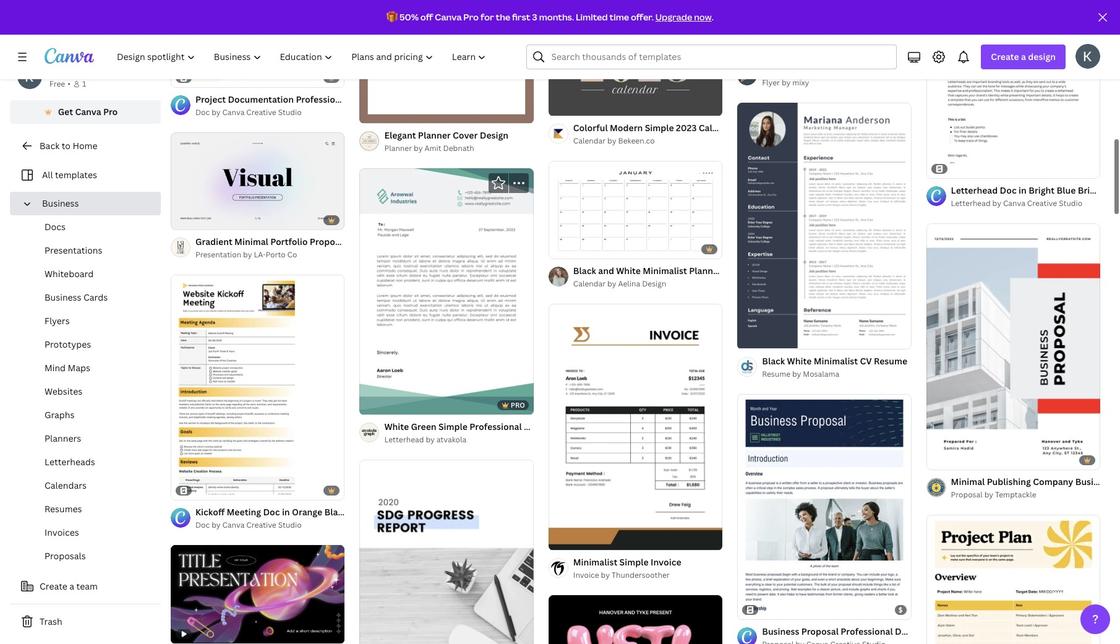 Task type: vqa. For each thing, say whether or not it's contained in the screenshot.
is
no



Task type: locate. For each thing, give the bounding box(es) containing it.
minimal inside gradient minimal portfolio proposal presentation presentation by la-porto co
[[235, 236, 268, 248]]

1 horizontal spatial design
[[642, 278, 667, 289]]

0 vertical spatial presentation
[[349, 236, 403, 248]]

calendar by aelina design link
[[574, 278, 723, 290]]

1 right •
[[82, 79, 86, 89]]

2 vertical spatial planner
[[690, 265, 722, 277]]

0 vertical spatial doc by canva creative studio
[[196, 107, 302, 118]]

0 horizontal spatial bright
[[1029, 184, 1055, 196]]

create a design button
[[982, 45, 1066, 69]]

0 vertical spatial design
[[480, 129, 509, 141]]

2 vertical spatial simple
[[620, 556, 649, 568]]

now
[[694, 11, 712, 23]]

0 vertical spatial business
[[42, 197, 79, 209]]

amit
[[425, 143, 442, 153]]

1 horizontal spatial proposal
[[952, 490, 983, 500]]

minimal publishing company business p proposal by temptackle
[[952, 476, 1121, 500]]

invoices link
[[20, 521, 161, 545]]

team
[[76, 581, 98, 592]]

0 vertical spatial minimal
[[235, 236, 268, 248]]

all templates
[[42, 169, 97, 181]]

resume by mosalama link
[[763, 368, 908, 380]]

simple inside white green simple professional letterhead letterhead by atvakola
[[439, 421, 468, 433]]

mind
[[45, 362, 66, 374]]

1 horizontal spatial invoice
[[651, 556, 682, 568]]

minimal publishing company business proposal image
[[927, 223, 1101, 470]]

design inside "elegant planner cover design planner by amit debnath"
[[480, 129, 509, 141]]

planner down elegant at left top
[[385, 143, 412, 153]]

2 horizontal spatial white
[[788, 355, 812, 367]]

simple for green
[[439, 421, 468, 433]]

colorful modern simple 2023 calendar calendar by bekeen.co
[[574, 122, 737, 146]]

studio for project documentation professional doc in ivory dark brown warm classic style image
[[278, 107, 302, 118]]

doc by canva creative studio link
[[196, 106, 345, 119], [196, 520, 345, 532]]

gradient minimal portfolio proposal presentation link
[[196, 235, 403, 249]]

simple up "thundersoother"
[[620, 556, 649, 568]]

cover
[[453, 129, 478, 141]]

proposal inside gradient minimal portfolio proposal presentation presentation by la-porto co
[[310, 236, 347, 248]]

2 horizontal spatial minimalist
[[814, 355, 858, 367]]

0 vertical spatial minimalist
[[643, 265, 687, 277]]

a left team
[[69, 581, 74, 592]]

white up aelina
[[617, 265, 641, 277]]

2023
[[676, 122, 697, 134]]

1 horizontal spatial planner
[[418, 129, 451, 141]]

blue and black clean & un style civil society sdg progress report image
[[360, 460, 534, 644]]

1 horizontal spatial minimal
[[952, 476, 985, 488]]

1 horizontal spatial resume
[[874, 355, 908, 367]]

flyer
[[814, 63, 835, 75], [763, 77, 780, 88]]

kickoff meeting doc in orange black white professional gradients style image
[[171, 275, 345, 500]]

of left the 16
[[185, 215, 192, 224]]

free
[[50, 79, 65, 89]]

0 vertical spatial proposal
[[310, 236, 347, 248]]

1 horizontal spatial of
[[563, 244, 570, 253]]

all
[[42, 169, 53, 181]]

creative for project documentation professional doc in ivory dark brown warm classic style image
[[246, 107, 276, 118]]

planner left 2024
[[690, 265, 722, 277]]

debnath
[[443, 143, 475, 153]]

websites link
[[20, 380, 161, 404]]

0 horizontal spatial black
[[574, 265, 597, 277]]

the
[[496, 11, 511, 23]]

create inside dropdown button
[[992, 51, 1020, 63]]

create down proposals
[[40, 581, 67, 592]]

1 for black
[[557, 244, 561, 253]]

1 vertical spatial creative
[[1028, 198, 1058, 209]]

black for black white minimalist cv resume
[[763, 355, 786, 367]]

invoice down minimalist simple invoice link
[[574, 570, 599, 580]]

0 horizontal spatial minimal
[[235, 236, 268, 248]]

1
[[82, 79, 86, 89], [179, 215, 183, 224], [557, 244, 561, 253]]

1 horizontal spatial 1
[[179, 215, 183, 224]]

0 horizontal spatial 1
[[82, 79, 86, 89]]

1 doc by canva creative studio link from the top
[[196, 106, 345, 119]]

presentation by la-porto co link
[[196, 249, 345, 261]]

in
[[1019, 184, 1027, 196]]

minimalist up resume by mosalama link
[[814, 355, 858, 367]]

elegant planner cover design image
[[360, 0, 534, 123]]

create
[[992, 51, 1020, 63], [40, 581, 67, 592]]

home
[[73, 140, 97, 152]]

limited
[[576, 11, 608, 23]]

by inside letterhead doc in bright blue bright pur letterhead by canva creative studio
[[993, 198, 1002, 209]]

doc for project documentation professional doc in ivory dark brown warm classic style image
[[196, 107, 210, 118]]

pur
[[1107, 184, 1121, 196]]

co
[[288, 250, 297, 260]]

minimalist inside minimalist simple invoice invoice by thundersoother
[[574, 556, 618, 568]]

black inside 'black white minimalist cv resume resume by mosalama'
[[763, 355, 786, 367]]

0 horizontal spatial a
[[69, 581, 74, 592]]

of left 12
[[563, 244, 570, 253]]

black white minimalist cv resume image
[[738, 103, 912, 349]]

0 horizontal spatial of
[[185, 215, 192, 224]]

planner by amit debnath link
[[385, 142, 509, 155]]

pro left for
[[464, 11, 479, 23]]

2 vertical spatial business
[[1076, 476, 1113, 488]]

1 vertical spatial presentation
[[196, 250, 241, 260]]

presentations link
[[20, 239, 161, 262]]

design
[[480, 129, 509, 141], [642, 278, 667, 289]]

business for business cards
[[45, 291, 81, 303]]

design right aelina
[[642, 278, 667, 289]]

1 left 12
[[557, 244, 561, 253]]

1 horizontal spatial minimalist
[[643, 265, 687, 277]]

simple up calendar by bekeen.co "link" at the top right of page
[[645, 122, 674, 134]]

0 horizontal spatial white
[[385, 421, 409, 433]]

minimal up la-
[[235, 236, 268, 248]]

black inside black and white minimalist planner 2024 monthly calendar calendar by aelina design
[[574, 265, 597, 277]]

0 vertical spatial create
[[992, 51, 1020, 63]]

planners
[[45, 433, 81, 444]]

white inside white green simple professional letterhead letterhead by atvakola
[[385, 421, 409, 433]]

0 vertical spatial doc by canva creative studio link
[[196, 106, 345, 119]]

1 horizontal spatial white
[[617, 265, 641, 277]]

canva
[[435, 11, 462, 23], [75, 106, 101, 118], [222, 107, 245, 118], [1004, 198, 1026, 209], [222, 520, 245, 531]]

creative inside letterhead doc in bright blue bright pur letterhead by canva creative studio
[[1028, 198, 1058, 209]]

colorful modern simple 2023 calendar image
[[549, 18, 723, 116]]

1 vertical spatial of
[[563, 244, 570, 253]]

resume left mosalama
[[763, 369, 791, 379]]

2 vertical spatial minimalist
[[574, 556, 618, 568]]

.
[[712, 11, 714, 23]]

game night flyer image
[[738, 0, 912, 57]]

get canva pro
[[58, 106, 118, 118]]

1 vertical spatial create
[[40, 581, 67, 592]]

to
[[62, 140, 71, 152]]

studio
[[278, 107, 302, 118], [1060, 198, 1083, 209], [278, 520, 302, 531]]

0 horizontal spatial create
[[40, 581, 67, 592]]

1 horizontal spatial flyer
[[814, 63, 835, 75]]

1 vertical spatial black
[[763, 355, 786, 367]]

0 vertical spatial planner
[[418, 129, 451, 141]]

resume right cv at right bottom
[[874, 355, 908, 367]]

2 doc by canva creative studio link from the top
[[196, 520, 345, 532]]

2 doc by canva creative studio from the top
[[196, 520, 302, 531]]

1 horizontal spatial black
[[763, 355, 786, 367]]

0 vertical spatial doc
[[196, 107, 210, 118]]

16
[[193, 215, 201, 224]]

a left design
[[1022, 51, 1027, 63]]

top level navigation element
[[109, 45, 497, 69]]

canva inside letterhead doc in bright blue bright pur letterhead by canva creative studio
[[1004, 198, 1026, 209]]

0 vertical spatial of
[[185, 215, 192, 224]]

0 vertical spatial studio
[[278, 107, 302, 118]]

create for create a design
[[992, 51, 1020, 63]]

1 left the 16
[[179, 215, 183, 224]]

0 horizontal spatial pro
[[103, 106, 118, 118]]

business up flyers
[[45, 291, 81, 303]]

letterhead doc in bright blue bright purple classic professional style image
[[927, 0, 1101, 178]]

of for black and white minimalist planner 2024 monthly calendar
[[563, 244, 570, 253]]

create left design
[[992, 51, 1020, 63]]

1 vertical spatial 1
[[179, 215, 183, 224]]

1 vertical spatial business
[[45, 291, 81, 303]]

business left p
[[1076, 476, 1113, 488]]

2 vertical spatial 1
[[557, 244, 561, 253]]

1 vertical spatial doc by canva creative studio
[[196, 520, 302, 531]]

doc
[[196, 107, 210, 118], [1000, 184, 1017, 196], [196, 520, 210, 531]]

planner inside black and white minimalist planner 2024 monthly calendar calendar by aelina design
[[690, 265, 722, 277]]

None search field
[[527, 45, 898, 69]]

black
[[574, 265, 597, 277], [763, 355, 786, 367]]

a inside button
[[69, 581, 74, 592]]

2 vertical spatial white
[[385, 421, 409, 433]]

0 vertical spatial flyer
[[814, 63, 835, 75]]

1 vertical spatial minimal
[[952, 476, 985, 488]]

business up docs
[[42, 197, 79, 209]]

letterhead by atvakola link
[[385, 434, 534, 446]]

by inside "elegant planner cover design planner by amit debnath"
[[414, 143, 423, 153]]

pro up "back to home" 'link'
[[103, 106, 118, 118]]

1 horizontal spatial create
[[992, 51, 1020, 63]]

1 vertical spatial doc by canva creative studio link
[[196, 520, 345, 532]]

0 vertical spatial simple
[[645, 122, 674, 134]]

by inside colorful modern simple 2023 calendar calendar by bekeen.co
[[608, 136, 617, 146]]

simple up atvakola
[[439, 421, 468, 433]]

1 horizontal spatial bright
[[1078, 184, 1104, 196]]

doc by canva creative studio for project documentation professional doc in ivory dark brown warm classic style image
[[196, 107, 302, 118]]

1 vertical spatial simple
[[439, 421, 468, 433]]

canva inside button
[[75, 106, 101, 118]]

white up mosalama
[[788, 355, 812, 367]]

2 vertical spatial studio
[[278, 520, 302, 531]]

2 horizontal spatial planner
[[690, 265, 722, 277]]

2 vertical spatial doc
[[196, 520, 210, 531]]

1 vertical spatial studio
[[1060, 198, 1083, 209]]

simple inside colorful modern simple 2023 calendar calendar by bekeen.co
[[645, 122, 674, 134]]

letterhead
[[952, 184, 998, 196], [952, 198, 991, 209], [524, 421, 571, 433], [385, 434, 424, 445]]

0 vertical spatial a
[[1022, 51, 1027, 63]]

1 of 16 link
[[171, 132, 345, 230]]

1 vertical spatial doc
[[1000, 184, 1017, 196]]

templates
[[55, 169, 97, 181]]

invoice up "thundersoother"
[[651, 556, 682, 568]]

flyer down game
[[763, 77, 780, 88]]

2 vertical spatial creative
[[246, 520, 276, 531]]

create inside button
[[40, 581, 67, 592]]

white left green
[[385, 421, 409, 433]]

1 vertical spatial proposal
[[952, 490, 983, 500]]

1 horizontal spatial a
[[1022, 51, 1027, 63]]

0 vertical spatial white
[[617, 265, 641, 277]]

letterheads
[[45, 456, 95, 468]]

bright left pur
[[1078, 184, 1104, 196]]

0 horizontal spatial proposal
[[310, 236, 347, 248]]

design right cover
[[480, 129, 509, 141]]

0 horizontal spatial design
[[480, 129, 509, 141]]

bright right in
[[1029, 184, 1055, 196]]

1 of 12
[[557, 244, 579, 253]]

by inside gradient minimal portfolio proposal presentation presentation by la-porto co
[[243, 250, 252, 260]]

0 horizontal spatial resume
[[763, 369, 791, 379]]

1 horizontal spatial pro
[[464, 11, 479, 23]]

company
[[1034, 476, 1074, 488]]

creative
[[246, 107, 276, 118], [1028, 198, 1058, 209], [246, 520, 276, 531]]

business for business
[[42, 197, 79, 209]]

free •
[[50, 79, 71, 89]]

simple inside minimalist simple invoice invoice by thundersoother
[[620, 556, 649, 568]]

Search search field
[[552, 45, 890, 69]]

0 horizontal spatial flyer
[[763, 77, 780, 88]]

mosalama
[[804, 369, 840, 379]]

1 vertical spatial invoice
[[574, 570, 599, 580]]

resume
[[874, 355, 908, 367], [763, 369, 791, 379]]

by inside 'black white minimalist cv resume resume by mosalama'
[[793, 369, 802, 379]]

personal
[[50, 65, 86, 77]]

proposal left temptackle
[[952, 490, 983, 500]]

docs
[[45, 221, 66, 233]]

doc for kickoff meeting doc in orange black white professional gradients style image
[[196, 520, 210, 531]]

1 doc by canva creative studio from the top
[[196, 107, 302, 118]]

flyer right night at the right
[[814, 63, 835, 75]]

elegant planner cover design planner by amit debnath
[[385, 129, 509, 153]]

minimalist up calendar by aelina design link
[[643, 265, 687, 277]]

0 vertical spatial creative
[[246, 107, 276, 118]]

back to home
[[40, 140, 97, 152]]

letterhead doc in bright blue bright pur link
[[952, 184, 1121, 197]]

0 vertical spatial black
[[574, 265, 597, 277]]

2 horizontal spatial 1
[[557, 244, 561, 253]]

1 vertical spatial minimalist
[[814, 355, 858, 367]]

pro
[[464, 11, 479, 23], [103, 106, 118, 118]]

1 vertical spatial a
[[69, 581, 74, 592]]

a inside dropdown button
[[1022, 51, 1027, 63]]

1 vertical spatial white
[[788, 355, 812, 367]]

1 of 16
[[179, 215, 201, 224]]

1 vertical spatial pro
[[103, 106, 118, 118]]

proposal right the portfolio
[[310, 236, 347, 248]]

gradient
[[196, 236, 233, 248]]

graphs
[[45, 409, 75, 421]]

minimalist up invoice by thundersoother link
[[574, 556, 618, 568]]

night
[[789, 63, 812, 75]]

proposal by temptackle link
[[952, 489, 1101, 501]]

proposal
[[310, 236, 347, 248], [952, 490, 983, 500]]

and
[[599, 265, 615, 277]]

websites
[[45, 386, 82, 397]]

0 horizontal spatial planner
[[385, 143, 412, 153]]

mixy
[[793, 77, 810, 88]]

1 horizontal spatial presentation
[[349, 236, 403, 248]]

months.
[[539, 11, 574, 23]]

0 vertical spatial invoice
[[651, 556, 682, 568]]

1 vertical spatial planner
[[385, 143, 412, 153]]

1 vertical spatial resume
[[763, 369, 791, 379]]

la-
[[254, 250, 266, 260]]

a
[[1022, 51, 1027, 63], [69, 581, 74, 592]]

aelina
[[619, 278, 641, 289]]

0 vertical spatial 1
[[82, 79, 86, 89]]

1 of 12 link
[[549, 161, 723, 259]]

1 vertical spatial design
[[642, 278, 667, 289]]

presentation
[[349, 236, 403, 248], [196, 250, 241, 260]]

0 horizontal spatial minimalist
[[574, 556, 618, 568]]

doc by canva creative studio link for project documentation professional doc in ivory dark brown warm classic style image
[[196, 106, 345, 119]]

studio for kickoff meeting doc in orange black white professional gradients style image
[[278, 520, 302, 531]]

planner up amit
[[418, 129, 451, 141]]

resumes link
[[20, 498, 161, 521]]

minimal left 'publishing'
[[952, 476, 985, 488]]

studio inside letterhead doc in bright blue bright pur letterhead by canva creative studio
[[1060, 198, 1083, 209]]



Task type: describe. For each thing, give the bounding box(es) containing it.
black white minimalist cv resume resume by mosalama
[[763, 355, 908, 379]]

docs link
[[20, 215, 161, 239]]

by inside the game night flyer flyer by mixy
[[782, 77, 791, 88]]

create a team
[[40, 581, 98, 592]]

design inside black and white minimalist planner 2024 monthly calendar calendar by aelina design
[[642, 278, 667, 289]]

game night flyer link
[[763, 63, 835, 76]]

$
[[899, 605, 903, 614]]

calendars link
[[20, 474, 161, 498]]

letterhead doc in bright blue bright pur letterhead by canva creative studio
[[952, 184, 1121, 209]]

white inside black and white minimalist planner 2024 monthly calendar calendar by aelina design
[[617, 265, 641, 277]]

upgrade
[[656, 11, 693, 23]]

publishing
[[987, 476, 1032, 488]]

business cards
[[45, 291, 108, 303]]

temptackle
[[996, 490, 1037, 500]]

letterheads link
[[20, 451, 161, 474]]

proposals
[[45, 550, 86, 562]]

0 vertical spatial resume
[[874, 355, 908, 367]]

calendar down colorful
[[574, 136, 606, 146]]

game night flyer flyer by mixy
[[763, 63, 835, 88]]

gradient minimal portfolio proposal presentation presentation by la-porto co
[[196, 236, 403, 260]]

by inside black and white minimalist planner 2024 monthly calendar calendar by aelina design
[[608, 278, 617, 289]]

minimal publishing company business p link
[[952, 475, 1121, 489]]

black and white minimalist planner 2024 monthly calendar image
[[549, 161, 723, 259]]

off
[[421, 11, 433, 23]]

planner for elegant
[[385, 143, 412, 153]]

3
[[532, 11, 538, 23]]

elegant planner cover design link
[[385, 129, 509, 142]]

🎁
[[387, 11, 398, 23]]

white inside 'black white minimalist cv resume resume by mosalama'
[[788, 355, 812, 367]]

mind maps link
[[20, 356, 161, 380]]

porto
[[266, 250, 286, 260]]

elegant
[[385, 129, 416, 141]]

0 horizontal spatial invoice
[[574, 570, 599, 580]]

doc inside letterhead doc in bright blue bright pur letterhead by canva creative studio
[[1000, 184, 1017, 196]]

colorful modern simple 2023 calendar link
[[574, 121, 737, 135]]

kendall parks image
[[1076, 44, 1101, 69]]

project plan professional doc in yellow black friendly corporate style image
[[927, 515, 1101, 644]]

create for create a team
[[40, 581, 67, 592]]

monthly
[[747, 265, 783, 277]]

black white minimalist cv resume link
[[763, 354, 908, 368]]

proposals link
[[20, 545, 161, 568]]

a for design
[[1022, 51, 1027, 63]]

🎁 50% off canva pro for the first 3 months. limited time offer. upgrade now .
[[387, 11, 714, 23]]

calendars
[[45, 480, 87, 491]]

1 vertical spatial flyer
[[763, 77, 780, 88]]

atvakola
[[437, 434, 467, 445]]

flyer by mixy link
[[763, 76, 835, 89]]

minimalist inside 'black white minimalist cv resume resume by mosalama'
[[814, 355, 858, 367]]

whiteboard link
[[20, 262, 161, 286]]

creative for kickoff meeting doc in orange black white professional gradients style image
[[246, 520, 276, 531]]

pro inside button
[[103, 106, 118, 118]]

0 horizontal spatial presentation
[[196, 250, 241, 260]]

invoice by thundersoother link
[[574, 569, 682, 582]]

black for black and white minimalist planner 2024 monthly calendar
[[574, 265, 597, 277]]

calendar down and
[[574, 278, 606, 289]]

create a design
[[992, 51, 1056, 63]]

offer.
[[631, 11, 654, 23]]

black pink 3d music concert event flyer image
[[549, 595, 723, 644]]

trash link
[[10, 610, 161, 634]]

50%
[[400, 11, 419, 23]]

flyers link
[[20, 309, 161, 333]]

doc by canva creative studio link for kickoff meeting doc in orange black white professional gradients style image
[[196, 520, 345, 532]]

black and white minimalist planner 2024 monthly calendar calendar by aelina design
[[574, 265, 823, 289]]

minimalist simple invoice image
[[549, 304, 723, 550]]

of for gradient minimal portfolio proposal presentation
[[185, 215, 192, 224]]

12
[[571, 244, 579, 253]]

doc by canva creative studio for kickoff meeting doc in orange black white professional gradients style image
[[196, 520, 302, 531]]

2024
[[724, 265, 745, 277]]

resumes
[[45, 503, 82, 515]]

create a team button
[[10, 574, 161, 599]]

prototypes link
[[20, 333, 161, 356]]

for
[[481, 11, 494, 23]]

planner for black
[[690, 265, 722, 277]]

professional
[[470, 421, 522, 433]]

calendar right monthly
[[785, 265, 823, 277]]

business inside the minimal publishing company business p proposal by temptackle
[[1076, 476, 1113, 488]]

minimal inside the minimal publishing company business p proposal by temptackle
[[952, 476, 985, 488]]

2 bright from the left
[[1078, 184, 1104, 196]]

flyers
[[45, 315, 70, 327]]

white green simple professional letterhead letterhead by atvakola
[[385, 421, 571, 445]]

planners link
[[20, 427, 161, 451]]

p
[[1115, 476, 1121, 488]]

a for team
[[69, 581, 74, 592]]

by inside white green simple professional letterhead letterhead by atvakola
[[426, 434, 435, 445]]

minimalist simple invoice invoice by thundersoother
[[574, 556, 682, 580]]

minimalist inside black and white minimalist planner 2024 monthly calendar calendar by aelina design
[[643, 265, 687, 277]]

design
[[1029, 51, 1056, 63]]

calendar right '2023'
[[699, 122, 737, 134]]

white green simple professional letterhead link
[[385, 420, 571, 434]]

white green simple professional letterhead image
[[360, 168, 534, 415]]

minimalist simple invoice link
[[574, 556, 682, 569]]

0 vertical spatial pro
[[464, 11, 479, 23]]

time
[[610, 11, 629, 23]]

business proposal professional doc in dark blue green abstract professional style image
[[738, 394, 912, 619]]

1 bright from the left
[[1029, 184, 1055, 196]]

get canva pro button
[[10, 100, 161, 124]]

simple for modern
[[645, 122, 674, 134]]

trash
[[40, 616, 62, 628]]

blue
[[1057, 184, 1076, 196]]

project documentation professional doc in ivory dark brown warm classic style image
[[171, 0, 345, 87]]

gradient minimal portfolio proposal presentation image
[[171, 132, 345, 230]]

•
[[68, 79, 71, 89]]

back to home link
[[10, 134, 161, 158]]

colorful
[[574, 122, 608, 134]]

cards
[[84, 291, 108, 303]]

by inside the minimal publishing company business p proposal by temptackle
[[985, 490, 994, 500]]

proposal inside the minimal publishing company business p proposal by temptackle
[[952, 490, 983, 500]]

by inside minimalist simple invoice invoice by thundersoother
[[601, 570, 610, 580]]

pro
[[511, 400, 525, 410]]

thundersoother
[[612, 570, 670, 580]]

black and white minimalist planner 2024 monthly calendar link
[[574, 264, 823, 278]]

1 for gradient
[[179, 215, 183, 224]]

calendar by bekeen.co link
[[574, 135, 723, 147]]

modern
[[610, 122, 643, 134]]

back
[[40, 140, 60, 152]]



